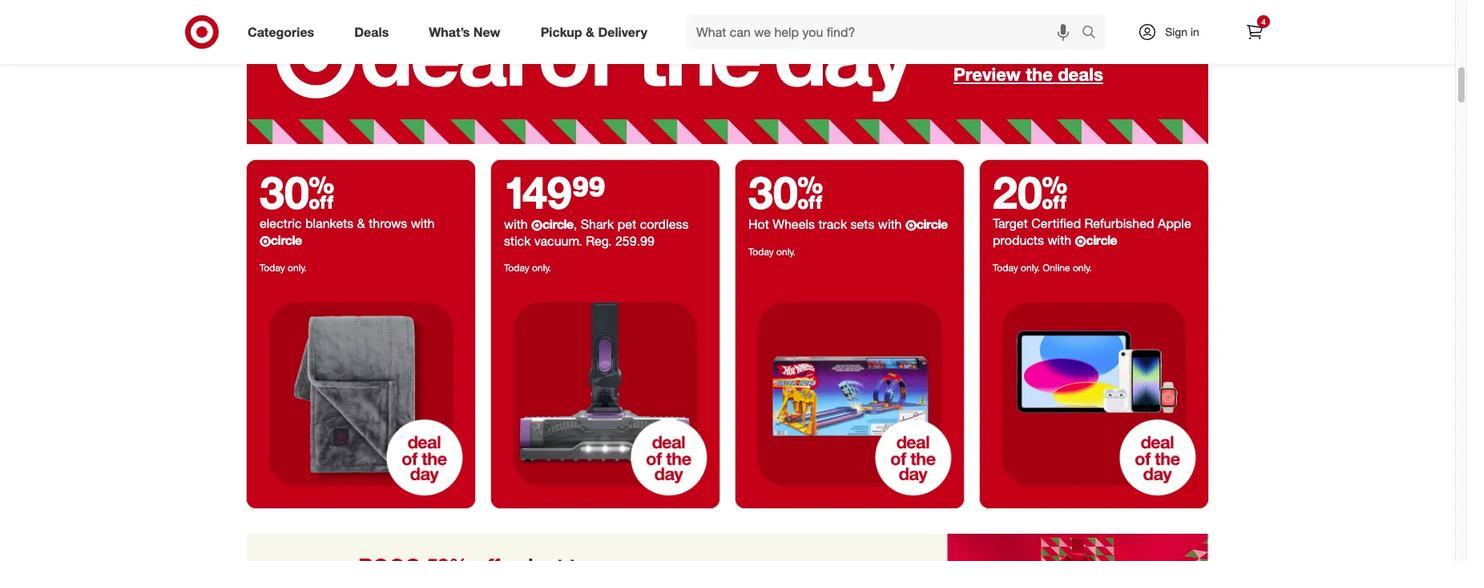 Task type: describe. For each thing, give the bounding box(es) containing it.
circle for target certified refurbished apple products with
[[1086, 233, 1118, 249]]

today only. online only.
[[993, 262, 1092, 274]]

deals right the
[[1058, 63, 1104, 85]]

circle for hot wheels track sets with
[[917, 217, 948, 233]]

circle for with
[[543, 217, 574, 233]]

target deal of the day image for hot wheels track sets with
[[736, 281, 964, 509]]

for free & score new deals every day. preview the deals
[[954, 20, 1169, 85]]

deals
[[354, 24, 389, 40]]

today only. for electric blankets & throws with
[[260, 262, 307, 274]]

149 99
[[504, 165, 606, 220]]

score
[[954, 42, 998, 63]]

target deal of the day image for with
[[491, 281, 720, 509]]

target
[[993, 216, 1028, 232]]

search
[[1075, 25, 1113, 41]]

electric
[[260, 216, 302, 232]]

in
[[1191, 25, 1200, 38]]

today for hot wheels track sets with
[[749, 246, 774, 258]]

20
[[993, 165, 1068, 220]]

259.99
[[616, 233, 655, 250]]

what's new
[[429, 24, 501, 40]]

hot
[[749, 217, 769, 233]]

the
[[1026, 63, 1053, 85]]

apple
[[1158, 216, 1192, 232]]

today only. for with
[[504, 262, 551, 274]]

pickup & delivery link
[[527, 14, 668, 50]]

wheels
[[773, 217, 815, 233]]

advertisement region
[[247, 535, 1209, 562]]

& inside for free & score new deals every day. preview the deals
[[1131, 20, 1143, 42]]

30 electric blankets & throws with circle
[[260, 165, 435, 249]]

shark
[[581, 217, 614, 233]]

sign in
[[1166, 25, 1200, 38]]

what's
[[429, 24, 470, 40]]

,
[[574, 217, 577, 233]]

4 link
[[1238, 14, 1273, 50]]

what's new link
[[415, 14, 521, 50]]

only. for target certified refurbished apple products with
[[1021, 262, 1040, 274]]

day.
[[1137, 42, 1169, 63]]

reg.
[[586, 233, 612, 250]]

with right sets
[[878, 217, 902, 233]]

sets
[[851, 217, 875, 233]]

new
[[474, 24, 501, 40]]

certified
[[1032, 216, 1081, 232]]

target certified refurbished apple products with
[[993, 216, 1192, 249]]

search button
[[1075, 14, 1113, 53]]

today only. for hot wheels track sets with
[[749, 246, 796, 258]]

today for with
[[504, 262, 530, 274]]

track
[[819, 217, 847, 233]]

sign
[[1166, 25, 1188, 38]]

stick
[[504, 233, 531, 250]]

with inside 30 electric blankets & throws with circle
[[411, 216, 435, 232]]

circle inside 30 electric blankets & throws with circle
[[271, 233, 302, 249]]

only. for electric blankets & throws with
[[288, 262, 307, 274]]



Task type: vqa. For each thing, say whether or not it's contained in the screenshot.
Men's Plastic Round Sunglasse
no



Task type: locate. For each thing, give the bounding box(es) containing it.
today down stick
[[504, 262, 530, 274]]

new
[[1003, 42, 1036, 63]]

& inside 30 electric blankets & throws with circle
[[357, 216, 365, 232]]

products
[[993, 233, 1045, 249]]

today only. down hot
[[749, 246, 796, 258]]

sign in link
[[1125, 14, 1225, 50]]

preview
[[954, 63, 1021, 85]]

&
[[1131, 20, 1143, 42], [586, 24, 595, 40], [357, 216, 365, 232]]

1 horizontal spatial today only.
[[504, 262, 551, 274]]

circle up vacuum.
[[543, 217, 574, 233]]

deals link
[[341, 14, 409, 50]]

target deal of the day image
[[247, 0, 1209, 145], [247, 281, 475, 509], [491, 281, 720, 509], [736, 281, 964, 509], [980, 281, 1209, 509]]

online
[[1043, 262, 1071, 274]]

today down hot
[[749, 246, 774, 258]]

& left throws on the top left
[[357, 216, 365, 232]]

circle down refurbished
[[1086, 233, 1118, 249]]

today only. down the electric
[[260, 262, 307, 274]]

pickup & delivery
[[541, 24, 648, 40]]

for
[[1069, 20, 1090, 42]]

What can we help you find? suggestions appear below search field
[[687, 14, 1086, 50]]

today down the electric
[[260, 262, 285, 274]]

categories link
[[234, 14, 334, 50]]

0 horizontal spatial 30
[[260, 165, 335, 220]]

pet
[[618, 217, 637, 233]]

30 inside 30 electric blankets & throws with circle
[[260, 165, 335, 220]]

1 horizontal spatial 30
[[749, 165, 824, 220]]

today
[[749, 246, 774, 258], [260, 262, 285, 274], [504, 262, 530, 274], [993, 262, 1019, 274]]

refurbished
[[1085, 216, 1155, 232]]

30
[[260, 165, 335, 220], [749, 165, 824, 220]]

30 for 30
[[749, 165, 824, 220]]

0 horizontal spatial &
[[357, 216, 365, 232]]

only. down the electric
[[288, 262, 307, 274]]

2 horizontal spatial today only.
[[749, 246, 796, 258]]

with inside target certified refurbished apple products with
[[1048, 233, 1072, 249]]

every
[[1089, 42, 1133, 63]]

1 30 from the left
[[260, 165, 335, 220]]

circle right sets
[[917, 217, 948, 233]]

delivery
[[598, 24, 648, 40]]

& right free
[[1131, 20, 1143, 42]]

4
[[1262, 17, 1266, 26]]

categories
[[248, 24, 314, 40]]

2 30 from the left
[[749, 165, 824, 220]]

circle down the electric
[[271, 233, 302, 249]]

with
[[411, 216, 435, 232], [504, 217, 532, 233], [878, 217, 902, 233], [1048, 233, 1072, 249]]

today down products
[[993, 262, 1019, 274]]

only. down vacuum.
[[532, 262, 551, 274]]

only.
[[777, 246, 796, 258], [288, 262, 307, 274], [532, 262, 551, 274], [1021, 262, 1040, 274], [1073, 262, 1092, 274]]

with up stick
[[504, 217, 532, 233]]

blankets
[[305, 216, 354, 232]]

with right throws on the top left
[[411, 216, 435, 232]]

& right "pickup"
[[586, 24, 595, 40]]

0 horizontal spatial today only.
[[260, 262, 307, 274]]

, shark pet cordless stick vacuum. reg. 259.99
[[504, 217, 689, 250]]

only. for hot wheels track sets with
[[777, 246, 796, 258]]

deals down tm
[[1041, 42, 1084, 63]]

with down certified
[[1048, 233, 1072, 249]]

deals
[[1041, 42, 1084, 63], [1058, 63, 1104, 85]]

1 horizontal spatial &
[[586, 24, 595, 40]]

vacuum.
[[535, 233, 583, 250]]

30 for 30 electric blankets & throws with circle
[[260, 165, 335, 220]]

throws
[[369, 216, 407, 232]]

only. down wheels
[[777, 246, 796, 258]]

target deal of the day image for electric blankets & throws with
[[247, 281, 475, 509]]

only. left online
[[1021, 262, 1040, 274]]

target deal of the day image for target certified refurbished apple products with
[[980, 281, 1209, 509]]

free
[[1095, 20, 1126, 42]]

today for target certified refurbished apple products with
[[993, 262, 1019, 274]]

cordless
[[640, 217, 689, 233]]

hot wheels track sets with
[[749, 217, 906, 233]]

149
[[504, 165, 572, 220]]

tm
[[1055, 31, 1064, 39]]

99
[[572, 165, 606, 220]]

only. for with
[[532, 262, 551, 274]]

today only.
[[749, 246, 796, 258], [260, 262, 307, 274], [504, 262, 551, 274]]

only. right online
[[1073, 262, 1092, 274]]

2 horizontal spatial &
[[1131, 20, 1143, 42]]

circle
[[543, 217, 574, 233], [917, 217, 948, 233], [271, 233, 302, 249], [1086, 233, 1118, 249]]

pickup
[[541, 24, 582, 40]]

today for electric blankets & throws with
[[260, 262, 285, 274]]

today only. down stick
[[504, 262, 551, 274]]



